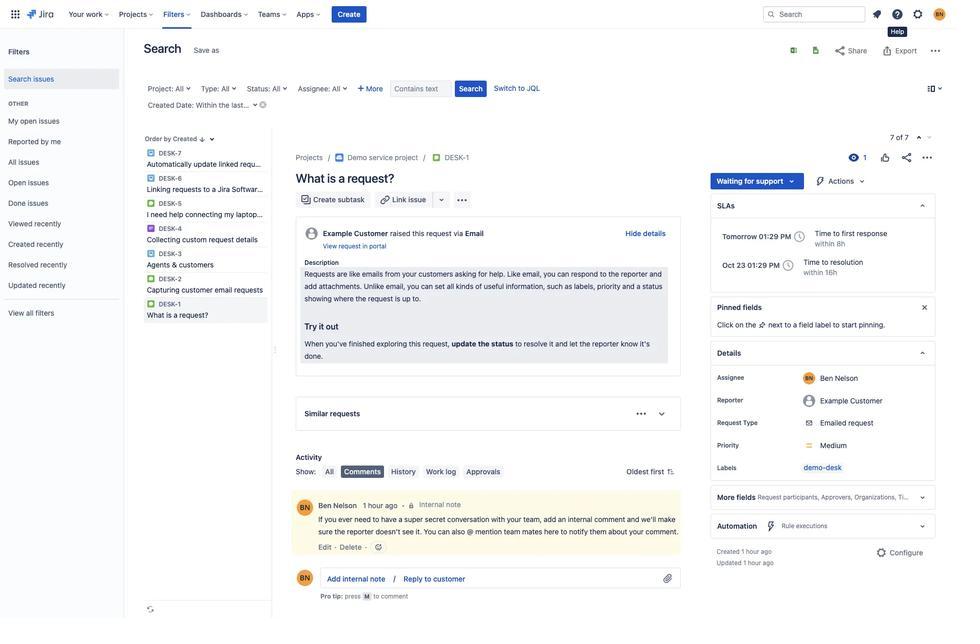 Task type: locate. For each thing, give the bounding box(es) containing it.
small image
[[198, 136, 206, 144]]

1 vertical spatial nelson
[[333, 501, 357, 510]]

what down projects link
[[296, 171, 325, 185]]

as right such
[[565, 282, 572, 291]]

details down laptop
[[236, 235, 258, 244]]

service request image left desk-1 link
[[433, 154, 441, 162]]

0 horizontal spatial desk-1
[[157, 300, 181, 308]]

update
[[194, 160, 217, 168], [452, 339, 476, 348]]

note inside button
[[370, 574, 385, 583]]

for left help.
[[478, 270, 487, 278]]

1 horizontal spatial customer
[[850, 396, 883, 405]]

the left the last
[[219, 101, 230, 109]]

to left start
[[833, 320, 840, 329]]

created inside other group
[[8, 240, 35, 248]]

all inside requests are like emails from your customers asking for help. like email, you can respond to the reporter and add attachments. unlike email, you can set all kinds of useful information, such as labels, priority and a status showing where the request is up to.
[[447, 282, 454, 291]]

viewed
[[8, 219, 32, 228]]

comment down /
[[381, 593, 408, 600]]

created for created recently
[[8, 240, 35, 248]]

what down capturing
[[147, 311, 164, 319]]

desk- for what is a request?
[[159, 300, 178, 308]]

it.
[[416, 527, 422, 536]]

the right let
[[580, 339, 590, 348]]

2 horizontal spatial can
[[557, 270, 569, 278]]

0 vertical spatial ben nelson
[[820, 374, 858, 382]]

click on the
[[717, 320, 758, 329]]

filters
[[35, 308, 54, 317]]

time inside time to resolution within 16h
[[804, 258, 820, 267]]

clockicon image
[[791, 228, 808, 245], [780, 257, 796, 274]]

add internal note button
[[321, 571, 392, 587]]

1 vertical spatial you
[[407, 282, 419, 291]]

first up 8h
[[842, 229, 855, 238]]

1 horizontal spatial it
[[549, 339, 554, 348]]

1 inside desk-1 link
[[466, 153, 469, 162]]

0 horizontal spatial pm
[[769, 261, 780, 270]]

and left we'll
[[627, 515, 639, 524]]

1 horizontal spatial for
[[745, 177, 754, 185]]

0 horizontal spatial projects
[[119, 9, 147, 18]]

agents & customers
[[147, 260, 214, 269]]

by for reported
[[41, 137, 49, 146]]

delete
[[340, 543, 362, 551]]

your right 'from'
[[402, 270, 417, 278]]

2 horizontal spatial reporter
[[621, 270, 648, 278]]

note left /
[[370, 574, 385, 583]]

reported by me link
[[4, 131, 119, 152]]

1 vertical spatial fields
[[737, 493, 756, 502]]

help tooltip
[[888, 27, 907, 37]]

the right "request,"
[[478, 339, 490, 348]]

you right the if
[[325, 515, 336, 524]]

newest first image
[[666, 468, 675, 476]]

1 vertical spatial what is a request?
[[147, 311, 208, 319]]

reporter down hide
[[621, 270, 648, 278]]

0 vertical spatial reporter
[[621, 270, 648, 278]]

1 horizontal spatial 4
[[245, 101, 250, 109]]

filters inside popup button
[[163, 9, 184, 18]]

projects left demo service project image
[[296, 153, 323, 162]]

to up within 16h button
[[822, 258, 828, 267]]

pinned
[[717, 303, 741, 312]]

update right "request,"
[[452, 339, 476, 348]]

1 vertical spatial clockicon image
[[780, 257, 796, 274]]

request type
[[717, 419, 758, 427]]

2 vertical spatial search
[[459, 84, 483, 93]]

you
[[424, 527, 436, 536]]

reporter inside requests are like emails from your customers asking for help. like email, you can respond to the reporter and add attachments. unlike email, you can set all kinds of useful information, such as labels, priority and a status showing where the request is up to.
[[621, 270, 648, 278]]

1 vertical spatial comment
[[381, 593, 408, 600]]

within
[[815, 239, 835, 248], [804, 268, 823, 277]]

field
[[799, 320, 813, 329]]

0 vertical spatial filters
[[163, 9, 184, 18]]

customers inside requests are like emails from your customers asking for help. like email, you can respond to the reporter and add attachments. unlike email, you can set all kinds of useful information, such as labels, priority and a status showing where the request is up to.
[[419, 270, 453, 278]]

1 horizontal spatial ben
[[820, 374, 833, 382]]

response
[[857, 229, 887, 238]]

1 it help image from the top
[[147, 149, 155, 157]]

all right show:
[[325, 467, 334, 476]]

assignee: all
[[298, 84, 340, 93]]

customer up emailed request
[[850, 396, 883, 405]]

pm right 23
[[769, 261, 780, 270]]

jql
[[527, 84, 540, 92]]

internal up notify
[[568, 515, 592, 524]]

to down an
[[561, 527, 567, 536]]

0 vertical spatial internal
[[568, 515, 592, 524]]

all issues
[[8, 157, 39, 166]]

banner
[[0, 0, 958, 29]]

created down project:
[[148, 101, 174, 109]]

menu bar
[[320, 466, 506, 478]]

internal inside 'if you ever need to have a super secret conversation with your team, add an internal comment and we'll make sure the reporter doesn't see it. you can also @ mention team mates here to notify them about your comment.'
[[568, 515, 592, 524]]

1 vertical spatial view
[[8, 308, 24, 317]]

from
[[385, 270, 400, 278]]

assignee
[[717, 374, 744, 382]]

search button
[[455, 81, 487, 97]]

projects link
[[296, 151, 323, 164]]

vote options: no one has voted for this issue yet. image
[[879, 151, 891, 164]]

recently for resolved recently
[[40, 260, 67, 269]]

status: all
[[247, 84, 281, 93]]

hour
[[368, 501, 383, 510], [746, 548, 759, 556], [748, 559, 761, 567]]

email, down 'from'
[[386, 282, 405, 291]]

1 horizontal spatial internal
[[568, 515, 592, 524]]

and
[[650, 270, 662, 278], [622, 282, 635, 291], [555, 339, 568, 348], [627, 515, 639, 524]]

profile image of ben nelson image
[[297, 570, 313, 586]]

oldest first
[[626, 467, 664, 476]]

projects for projects dropdown button
[[119, 9, 147, 18]]

search for the search button
[[459, 84, 483, 93]]

it help image
[[147, 250, 155, 258]]

1 vertical spatial is
[[395, 294, 400, 303]]

to right m
[[373, 593, 379, 600]]

your profile and settings image
[[933, 8, 946, 20]]

request left via on the top of the page
[[426, 229, 452, 238]]

1 horizontal spatial note
[[446, 500, 461, 509]]

create inside primary element
[[338, 9, 360, 18]]

0 vertical spatial more
[[366, 84, 383, 93]]

example up view request in portal
[[323, 229, 352, 238]]

desk-
[[159, 149, 178, 157], [445, 153, 466, 162], [159, 175, 178, 182], [159, 200, 178, 207], [159, 225, 178, 233], [159, 250, 178, 258], [159, 275, 178, 283], [159, 300, 178, 308]]

all
[[447, 282, 454, 291], [26, 308, 34, 317]]

to inside to resolve it and let the reporter know it's done.
[[515, 339, 522, 348]]

1 vertical spatial updated
[[717, 559, 742, 567]]

0 vertical spatial note
[[446, 500, 461, 509]]

2 left days
[[276, 101, 281, 109]]

0 vertical spatial view
[[323, 242, 337, 250]]

status left resolve
[[491, 339, 513, 348]]

1 vertical spatial add
[[544, 515, 556, 524]]

fields for more fields
[[737, 493, 756, 502]]

7 up vote options: no one has voted for this issue yet. image
[[890, 133, 894, 142]]

desk- for agents & customers
[[159, 250, 178, 258]]

1 vertical spatial it
[[549, 339, 554, 348]]

recently down viewed recently link
[[37, 240, 63, 248]]

save as
[[194, 46, 219, 54]]

0 horizontal spatial for
[[478, 270, 487, 278]]

ben
[[820, 374, 833, 382], [318, 501, 331, 510]]

notify
[[569, 527, 588, 536]]

can inside 'if you ever need to have a super secret conversation with your team, add an internal comment and we'll make sure the reporter doesn't see it. you can also @ mention team mates here to notify them about your comment.'
[[438, 527, 450, 536]]

it right resolve
[[549, 339, 554, 348]]

0 horizontal spatial example
[[323, 229, 352, 238]]

labels
[[717, 464, 737, 472]]

fields
[[743, 303, 762, 312], [737, 493, 756, 502]]

all right assignee:
[[332, 84, 340, 93]]

all right set
[[447, 282, 454, 291]]

request inside requests are like emails from your customers asking for help. like email, you can respond to the reporter and add attachments. unlike email, you can set all kinds of useful information, such as labels, priority and a status showing where the request is up to.
[[368, 294, 393, 303]]

to left resolve
[[515, 339, 522, 348]]

1 horizontal spatial search
[[144, 41, 181, 55]]

labels,
[[574, 282, 595, 291]]

add reaction image
[[374, 543, 382, 551]]

issues inside group
[[33, 74, 54, 83]]

desk-1 down capturing
[[157, 300, 181, 308]]

4 down help
[[178, 225, 182, 233]]

as inside button
[[212, 46, 219, 54]]

more fields element
[[710, 485, 936, 510]]

all issues link
[[4, 152, 119, 173]]

like
[[507, 270, 520, 278]]

updated inside the created 1 hour ago updated 1 hour ago
[[717, 559, 742, 567]]

banner containing your work
[[0, 0, 958, 29]]

service request image for capturing customer email requests
[[147, 275, 155, 283]]

time for time to first response within 8h
[[815, 229, 831, 238]]

within left 8h
[[815, 239, 835, 248]]

add app image
[[456, 194, 468, 206]]

service request image
[[433, 154, 441, 162], [147, 199, 155, 207], [147, 275, 155, 283], [147, 300, 155, 308]]

add up showing
[[304, 282, 317, 291]]

created down automation
[[717, 548, 740, 556]]

you up "to."
[[407, 282, 419, 291]]

0 vertical spatial time
[[815, 229, 831, 238]]

recently for updated recently
[[39, 281, 66, 289]]

demo-desk
[[804, 463, 842, 472]]

0 vertical spatial fields
[[743, 303, 762, 312]]

search down filters popup button
[[144, 41, 181, 55]]

2 down agents & customers
[[178, 275, 182, 283]]

comment inside 'if you ever need to have a super secret conversation with your team, add an internal comment and we'll make sure the reporter doesn't see it. you can also @ mention team mates here to notify them about your comment.'
[[594, 515, 625, 524]]

1 vertical spatial update
[[452, 339, 476, 348]]

create for create subtask
[[313, 195, 336, 204]]

clockicon image for oct 23 01:29 pm
[[780, 257, 796, 274]]

customer for example customer
[[850, 396, 883, 405]]

0 vertical spatial this
[[412, 229, 424, 238]]

filters button
[[160, 6, 195, 22]]

1 horizontal spatial what
[[296, 171, 325, 185]]

dashboards button
[[198, 6, 252, 22]]

oct 23 01:29 pm
[[722, 261, 780, 270]]

such
[[547, 282, 563, 291]]

1 horizontal spatial your
[[507, 515, 521, 524]]

1 horizontal spatial nelson
[[835, 374, 858, 382]]

1 vertical spatial it help image
[[147, 174, 155, 182]]

your inside requests are like emails from your customers asking for help. like email, you can respond to the reporter and add attachments. unlike email, you can set all kinds of useful information, such as labels, priority and a status showing where the request is up to.
[[402, 270, 417, 278]]

1 vertical spatial hour
[[746, 548, 759, 556]]

this left "request,"
[[409, 339, 421, 348]]

1 horizontal spatial more
[[717, 493, 735, 502]]

projects inside dropdown button
[[119, 9, 147, 18]]

need right i
[[151, 210, 167, 219]]

all right the status:
[[272, 84, 281, 93]]

0 horizontal spatial ben
[[318, 501, 331, 510]]

open in microsoft excel image
[[790, 46, 798, 54]]

request down unlike
[[368, 294, 393, 303]]

service request image up i
[[147, 199, 155, 207]]

notifications image
[[871, 8, 883, 20]]

more for more fields
[[717, 493, 735, 502]]

waiting for support button
[[710, 173, 804, 189]]

0 vertical spatial add
[[304, 282, 317, 291]]

0 vertical spatial request?
[[347, 171, 394, 185]]

as right save
[[212, 46, 219, 54]]

details inside button
[[643, 229, 666, 238]]

by inside other group
[[41, 137, 49, 146]]

it inside to resolve it and let the reporter know it's done.
[[549, 339, 554, 348]]

1 horizontal spatial by
[[164, 135, 171, 143]]

asking
[[455, 270, 476, 278]]

a inside requests are like emails from your customers asking for help. like email, you can respond to the reporter and add attachments. unlike email, you can set all kinds of useful information, such as labels, priority and a status showing where the request is up to.
[[637, 282, 640, 291]]

search image
[[767, 10, 775, 18]]

if
[[318, 515, 323, 524]]

apps
[[297, 9, 314, 18]]

demo service project image
[[335, 154, 343, 162]]

0 horizontal spatial create
[[313, 195, 336, 204]]

slas element
[[710, 194, 936, 218]]

desk- up capturing
[[159, 275, 178, 283]]

waiting for support
[[717, 177, 783, 185]]

details
[[643, 229, 666, 238], [236, 235, 258, 244]]

you up such
[[544, 270, 555, 278]]

1 vertical spatial note
[[370, 574, 385, 583]]

1 horizontal spatial issue
[[408, 195, 426, 204]]

recently down resolved recently link
[[39, 281, 66, 289]]

all for assignee: all
[[332, 84, 340, 93]]

jira image
[[27, 8, 53, 20], [27, 8, 53, 20]]

ben up the if
[[318, 501, 331, 510]]

project
[[395, 153, 418, 162]]

need inside 'if you ever need to have a super secret conversation with your team, add an internal comment and we'll make sure the reporter doesn't see it. you can also @ mention team mates here to notify them about your comment.'
[[354, 515, 371, 524]]

rule
[[782, 522, 794, 530]]

the left level in the top of the page
[[268, 210, 278, 219]]

1 vertical spatial what
[[147, 311, 164, 319]]

create for create
[[338, 9, 360, 18]]

can left set
[[421, 282, 433, 291]]

0 horizontal spatial need
[[151, 210, 167, 219]]

0 vertical spatial issue
[[263, 185, 280, 194]]

1 horizontal spatial add
[[544, 515, 556, 524]]

1 vertical spatial 3
[[178, 250, 182, 258]]

connecting
[[185, 210, 222, 219]]

0 horizontal spatial customer
[[354, 229, 388, 238]]

all inside view all filters link
[[26, 308, 34, 317]]

view
[[323, 242, 337, 250], [8, 308, 24, 317]]

date:
[[176, 101, 194, 109]]

within left 16h
[[804, 268, 823, 277]]

previous issue 'desk-2' ( type 'k' ) image
[[915, 134, 923, 142]]

add inside 'if you ever need to have a super secret conversation with your team, add an internal comment and we'll make sure the reporter doesn't see it. you can also @ mention team mates here to notify them about your comment.'
[[544, 515, 556, 524]]

priority
[[717, 442, 739, 449]]

0 horizontal spatial of
[[475, 282, 482, 291]]

0 vertical spatial first
[[842, 229, 855, 238]]

0 vertical spatial for
[[745, 177, 754, 185]]

1 horizontal spatial can
[[438, 527, 450, 536]]

resolved
[[8, 260, 38, 269]]

more down labels
[[717, 493, 735, 502]]

desk-1
[[445, 153, 469, 162], [157, 300, 181, 308]]

0 vertical spatial updated
[[8, 281, 37, 289]]

customer right reply
[[433, 574, 465, 583]]

search inside group
[[8, 74, 31, 83]]

2 it help image from the top
[[147, 174, 155, 182]]

requests are like emails from your customers asking for help. like email, you can respond to the reporter and add attachments. unlike email, you can set all kinds of useful information, such as labels, priority and a status showing where the request is up to.
[[304, 270, 664, 303]]

more inside dropdown button
[[366, 84, 383, 93]]

0 horizontal spatial it
[[319, 322, 324, 331]]

example up emailed on the right bottom
[[820, 396, 848, 405]]

jira
[[218, 185, 230, 194]]

can up such
[[557, 270, 569, 278]]

recently up created recently
[[34, 219, 61, 228]]

internal inside button
[[343, 574, 368, 583]]

within 16h button
[[804, 268, 837, 278]]

0 horizontal spatial update
[[194, 160, 217, 168]]

can right you
[[438, 527, 450, 536]]

desk- up & on the left top of page
[[159, 250, 178, 258]]

customers up set
[[419, 270, 453, 278]]

view inside "link"
[[323, 242, 337, 250]]

view for view request in portal
[[323, 242, 337, 250]]

a down demo service project image
[[338, 171, 345, 185]]

it help image down order
[[147, 149, 155, 157]]

add
[[327, 574, 341, 583]]

desk- for i need help connecting my laptop to the level 3 printer
[[159, 200, 178, 207]]

demo-desk link
[[802, 463, 844, 473]]

1 vertical spatial all
[[26, 308, 34, 317]]

service request with approvals image
[[147, 224, 155, 233]]

0 vertical spatial email,
[[522, 270, 542, 278]]

type:
[[201, 84, 219, 93]]

7 up automatically on the top left
[[178, 149, 182, 157]]

all for project: all
[[175, 84, 184, 93]]

1 vertical spatial issue
[[408, 195, 426, 204]]

projects right work
[[119, 9, 147, 18]]

of inside requests are like emails from your customers asking for help. like email, you can respond to the reporter and add attachments. unlike email, you can set all kinds of useful information, such as labels, priority and a status showing where the request is up to.
[[475, 282, 482, 291]]

note
[[446, 500, 461, 509], [370, 574, 385, 583]]

medium
[[820, 441, 847, 450]]

update left "linked"
[[194, 160, 217, 168]]

approvals
[[466, 467, 500, 476]]

open issues link
[[4, 173, 119, 193]]

1 vertical spatial for
[[478, 270, 487, 278]]

recently for created recently
[[37, 240, 63, 248]]

1 horizontal spatial status
[[642, 282, 663, 291]]

0 vertical spatial within
[[815, 239, 835, 248]]

desk- for capturing customer email requests
[[159, 275, 178, 283]]

all button
[[322, 466, 337, 478]]

1 vertical spatial search
[[8, 74, 31, 83]]

on
[[735, 320, 744, 329]]

01:29 right 23
[[747, 261, 767, 270]]

time inside time to first response within 8h
[[815, 229, 831, 238]]

details right hide
[[643, 229, 666, 238]]

fields inside more fields element
[[737, 493, 756, 502]]

labels pin to top. only you can see pinned fields. image
[[739, 464, 747, 472]]

to left jql
[[518, 84, 525, 92]]

comment up about
[[594, 515, 625, 524]]

custom
[[182, 235, 207, 244]]

issues for open issues
[[28, 178, 49, 187]]

first inside time to first response within 8h
[[842, 229, 855, 238]]

1 horizontal spatial customers
[[419, 270, 453, 278]]

ben nelson up ever
[[318, 501, 357, 510]]

1 horizontal spatial comment
[[594, 515, 625, 524]]

all left 'filters'
[[26, 308, 34, 317]]

it help image
[[147, 149, 155, 157], [147, 174, 155, 182]]

desk- left copy link to issue image
[[445, 153, 466, 162]]

view up description
[[323, 242, 337, 250]]

showing
[[304, 294, 332, 303]]

1 horizontal spatial 2
[[276, 101, 281, 109]]

link web pages and more image
[[435, 194, 448, 206]]

pinned fields
[[717, 303, 762, 312]]

1 horizontal spatial customer
[[433, 574, 465, 583]]

0 horizontal spatial note
[[370, 574, 385, 583]]

issue right software
[[263, 185, 280, 194]]

create up printer
[[313, 195, 336, 204]]

issues for all issues
[[18, 157, 39, 166]]

a inside 'if you ever need to have a super secret conversation with your team, add an internal comment and we'll make sure the reporter doesn't see it. you can also @ mention team mates here to notify them about your comment.'
[[399, 515, 402, 524]]

for right waiting
[[745, 177, 754, 185]]

of right "kinds"
[[475, 282, 482, 291]]

exploring
[[377, 339, 407, 348]]

history button
[[388, 466, 419, 478]]

agents
[[147, 260, 170, 269]]

recently
[[34, 219, 61, 228], [37, 240, 63, 248], [40, 260, 67, 269], [39, 281, 66, 289]]

2 vertical spatial you
[[325, 515, 336, 524]]

automation element
[[710, 514, 936, 539]]

created for created 1 hour ago updated 1 hour ago
[[717, 548, 740, 556]]

0 horizontal spatial nelson
[[333, 501, 357, 510]]

similar
[[304, 409, 328, 418]]

to left jira
[[203, 185, 210, 194]]

as inside requests are like emails from your customers asking for help. like email, you can respond to the reporter and add attachments. unlike email, you can set all kinds of useful information, such as labels, priority and a status showing where the request is up to.
[[565, 282, 572, 291]]

it's
[[640, 339, 650, 348]]

your down we'll
[[629, 527, 644, 536]]

service request image for i need help connecting my laptop to the level 3 printer
[[147, 199, 155, 207]]

by right order
[[164, 135, 171, 143]]

to inside time to first response within 8h
[[833, 229, 840, 238]]

1 horizontal spatial create
[[338, 9, 360, 18]]

0 horizontal spatial details
[[236, 235, 258, 244]]

request? down capturing customer email requests
[[179, 311, 208, 319]]

3 right level in the top of the page
[[297, 210, 302, 219]]

status inside requests are like emails from your customers asking for help. like email, you can respond to the reporter and add attachments. unlike email, you can set all kinds of useful information, such as labels, priority and a status showing where the request is up to.
[[642, 282, 663, 291]]

example for example customer
[[820, 396, 848, 405]]

service request image down capturing
[[147, 300, 155, 308]]

search inside button
[[459, 84, 483, 93]]

email, up information,
[[522, 270, 542, 278]]

created down viewed
[[8, 240, 35, 248]]

created inside the created 1 hour ago updated 1 hour ago
[[717, 548, 740, 556]]

internal note
[[419, 500, 461, 509]]

viewed recently
[[8, 219, 61, 228]]

within inside time to resolution within 16h
[[804, 268, 823, 277]]

the inside 'if you ever need to have a super secret conversation with your team, add an internal comment and we'll make sure the reporter doesn't see it. you can also @ mention team mates here to notify them about your comment.'
[[335, 527, 345, 536]]

0 horizontal spatial search
[[8, 74, 31, 83]]

desk- up help
[[159, 200, 178, 207]]

for inside requests are like emails from your customers asking for help. like email, you can respond to the reporter and add attachments. unlike email, you can set all kinds of useful information, such as labels, priority and a status showing where the request is up to.
[[478, 270, 487, 278]]

0 horizontal spatial more
[[366, 84, 383, 93]]

1 vertical spatial create
[[313, 195, 336, 204]]

1 vertical spatial example
[[820, 396, 848, 405]]



Task type: describe. For each thing, give the bounding box(es) containing it.
details element
[[710, 341, 936, 366]]

hide message image
[[919, 301, 931, 314]]

waiting
[[717, 177, 743, 185]]

0 vertical spatial ago
[[385, 501, 397, 510]]

by for order
[[164, 135, 171, 143]]

a left jira
[[212, 185, 216, 194]]

resolve
[[524, 339, 547, 348]]

ever
[[338, 515, 353, 524]]

projects for projects link
[[296, 153, 323, 162]]

requests
[[304, 270, 335, 278]]

requests right "linked"
[[240, 160, 269, 168]]

2 vertical spatial your
[[629, 527, 644, 536]]

remove criteria image
[[259, 101, 267, 109]]

to.
[[412, 294, 421, 303]]

add attachment image
[[662, 573, 674, 585]]

work log button
[[423, 466, 459, 478]]

tip:
[[333, 593, 343, 600]]

reporter inside to resolve it and let the reporter know it's done.
[[592, 339, 619, 348]]

0 horizontal spatial issue
[[263, 185, 280, 194]]

tomorrow
[[722, 232, 757, 241]]

oldest first button
[[620, 466, 681, 478]]

my
[[8, 116, 18, 125]]

linking
[[147, 185, 171, 194]]

are
[[337, 270, 347, 278]]

open in google sheets image
[[812, 46, 820, 54]]

6
[[178, 175, 182, 182]]

history
[[391, 467, 416, 476]]

order
[[145, 135, 162, 143]]

activity
[[296, 453, 322, 462]]

0 horizontal spatial is
[[166, 311, 172, 319]]

all for status: all
[[272, 84, 281, 93]]

to right laptop
[[259, 210, 266, 219]]

demo-
[[804, 463, 826, 472]]

here
[[544, 527, 559, 536]]

2 vertical spatial ago
[[763, 559, 774, 567]]

1 horizontal spatial desk-1
[[445, 153, 469, 162]]

service request image for what is a request?
[[147, 300, 155, 308]]

1 horizontal spatial update
[[452, 339, 476, 348]]

issues for search issues
[[33, 74, 54, 83]]

doesn't
[[376, 527, 400, 536]]

&
[[172, 260, 177, 269]]

within
[[196, 101, 217, 109]]

1 vertical spatial filters
[[8, 47, 30, 56]]

next
[[768, 320, 783, 329]]

7 of 7
[[890, 133, 909, 142]]

search issues group
[[4, 66, 119, 92]]

example for example customer raised this request via email
[[323, 229, 352, 238]]

customer inside button
[[433, 574, 465, 583]]

team,
[[523, 515, 542, 524]]

updated recently
[[8, 281, 66, 289]]

days
[[283, 101, 298, 109]]

1 vertical spatial ago
[[761, 548, 772, 556]]

help image
[[891, 8, 904, 20]]

and down hide details button
[[650, 270, 662, 278]]

mention
[[475, 527, 502, 536]]

weeks,
[[252, 101, 275, 109]]

first inside button
[[651, 467, 664, 476]]

emailed request
[[820, 419, 874, 427]]

1 vertical spatial pm
[[769, 261, 780, 270]]

the inside to resolve it and let the reporter know it's done.
[[580, 339, 590, 348]]

view all filters link
[[4, 303, 119, 323]]

0 horizontal spatial customer
[[181, 285, 213, 294]]

open issues
[[8, 178, 49, 187]]

1 horizontal spatial what is a request?
[[296, 171, 394, 185]]

it help image for automatically update linked requests
[[147, 149, 155, 157]]

sidebar navigation image
[[112, 41, 135, 62]]

to inside reply to customer button
[[425, 574, 431, 583]]

all inside button
[[325, 467, 334, 476]]

clockicon image for tomorrow 01:29 pm
[[791, 228, 808, 245]]

raised
[[390, 229, 410, 238]]

actions button
[[808, 173, 875, 189]]

a left 'field' at the bottom of page
[[793, 320, 797, 329]]

Search field
[[763, 6, 866, 22]]

apps button
[[294, 6, 324, 22]]

all inside other group
[[8, 157, 16, 166]]

request,
[[423, 339, 450, 348]]

search for search issues
[[8, 74, 31, 83]]

dashboards
[[201, 9, 242, 18]]

copy link to issue image
[[467, 153, 475, 161]]

where
[[334, 294, 354, 303]]

1 vertical spatial this
[[409, 339, 421, 348]]

about
[[608, 527, 627, 536]]

sure
[[318, 527, 333, 536]]

when you've finished exploring this request, update the status
[[304, 339, 513, 348]]

1 vertical spatial your
[[507, 515, 521, 524]]

desk- for automatically update linked requests
[[159, 149, 178, 157]]

1 horizontal spatial ben nelson
[[820, 374, 858, 382]]

emails
[[362, 270, 383, 278]]

to left have
[[373, 515, 379, 524]]

0 vertical spatial 01:29
[[759, 232, 779, 241]]

teams button
[[255, 6, 290, 22]]

1 vertical spatial ben
[[318, 501, 331, 510]]

1 vertical spatial ben nelson
[[318, 501, 357, 510]]

desk- for linking requests to a jira software issue
[[159, 175, 178, 182]]

1 horizontal spatial 3
[[297, 210, 302, 219]]

all for type: all
[[221, 84, 230, 93]]

1 horizontal spatial request?
[[347, 171, 394, 185]]

0 vertical spatial nelson
[[835, 374, 858, 382]]

2 horizontal spatial 7
[[905, 133, 909, 142]]

1 vertical spatial can
[[421, 282, 433, 291]]

requests right the similar
[[330, 409, 360, 418]]

it help image for linking requests to a jira software issue
[[147, 174, 155, 182]]

demo
[[348, 153, 367, 162]]

within inside time to first response within 8h
[[815, 239, 835, 248]]

0 horizontal spatial request?
[[179, 311, 208, 319]]

switch
[[494, 84, 516, 92]]

configure
[[890, 548, 923, 557]]

16h
[[825, 268, 837, 277]]

0 vertical spatial can
[[557, 270, 569, 278]]

created 1 hour ago updated 1 hour ago
[[717, 548, 774, 567]]

0 vertical spatial 4
[[245, 101, 250, 109]]

recently for viewed recently
[[34, 219, 61, 228]]

automatically update linked requests
[[147, 160, 269, 168]]

1 vertical spatial 01:29
[[747, 261, 767, 270]]

0 horizontal spatial comment
[[381, 593, 408, 600]]

0 horizontal spatial 7
[[178, 149, 182, 157]]

is inside requests are like emails from your customers asking for help. like email, you can respond to the reporter and add attachments. unlike email, you can set all kinds of useful information, such as labels, priority and a status showing where the request is up to.
[[395, 294, 400, 303]]

export
[[895, 46, 917, 55]]

and inside 'if you ever need to have a super secret conversation with your team, add an internal comment and we'll make sure the reporter doesn't see it. you can also @ mention team mates here to notify them about your comment.'
[[627, 515, 639, 524]]

hide
[[626, 229, 641, 238]]

0 horizontal spatial customers
[[179, 260, 214, 269]]

0 horizontal spatial what
[[147, 311, 164, 319]]

out
[[326, 322, 339, 331]]

and right the priority
[[622, 282, 635, 291]]

@
[[467, 527, 473, 536]]

email
[[215, 285, 232, 294]]

laptop
[[236, 210, 257, 219]]

status:
[[247, 84, 270, 93]]

0 vertical spatial hour
[[368, 501, 383, 510]]

/
[[392, 574, 398, 582]]

team
[[504, 527, 520, 536]]

menu bar containing all
[[320, 466, 506, 478]]

portal
[[369, 242, 386, 250]]

you've
[[325, 339, 347, 348]]

created for created date: within the last 4 weeks, 2 days
[[148, 101, 174, 109]]

for inside waiting for support dropdown button
[[745, 177, 754, 185]]

done issues link
[[4, 193, 119, 214]]

time for time to resolution within 16h
[[804, 258, 820, 267]]

settings image
[[912, 8, 924, 20]]

and inside to resolve it and let the reporter know it's done.
[[555, 339, 568, 348]]

request down example customer
[[848, 419, 874, 427]]

a down capturing
[[174, 311, 177, 319]]

the up the priority
[[608, 270, 619, 278]]

desk- for collecting custom request details
[[159, 225, 178, 233]]

2 vertical spatial hour
[[748, 559, 761, 567]]

the right 'on'
[[746, 320, 756, 329]]

add inside requests are like emails from your customers asking for help. like email, you can respond to the reporter and add attachments. unlike email, you can set all kinds of useful information, such as labels, priority and a status showing where the request is up to.
[[304, 282, 317, 291]]

collecting
[[147, 235, 180, 244]]

comments
[[344, 467, 381, 476]]

0 vertical spatial of
[[896, 133, 903, 142]]

0 vertical spatial ben
[[820, 374, 833, 382]]

copy link to comment image
[[461, 501, 469, 509]]

to resolve it and let the reporter know it's done.
[[304, 339, 652, 361]]

1 vertical spatial desk-1
[[157, 300, 181, 308]]

to inside requests are like emails from your customers asking for help. like email, you can respond to the reporter and add attachments. unlike email, you can set all kinds of useful information, such as labels, priority and a status showing where the request is up to.
[[600, 270, 607, 278]]

teams
[[258, 9, 280, 18]]

appswitcher icon image
[[9, 8, 22, 20]]

requests right "email"
[[234, 285, 263, 294]]

the right where on the top of page
[[356, 294, 366, 303]]

press
[[345, 593, 361, 600]]

view for view all filters
[[8, 308, 24, 317]]

resolution
[[830, 258, 863, 267]]

Search issues using keywords text field
[[390, 81, 452, 97]]

2 horizontal spatial you
[[544, 270, 555, 278]]

link issue button
[[375, 192, 433, 208]]

fields for pinned fields
[[743, 303, 762, 312]]

issues for done issues
[[28, 199, 48, 207]]

1 vertical spatial 2
[[178, 275, 182, 283]]

pro
[[320, 593, 331, 600]]

show image
[[654, 406, 670, 422]]

0 horizontal spatial 4
[[178, 225, 182, 233]]

0 vertical spatial is
[[327, 171, 336, 185]]

your work
[[69, 9, 103, 18]]

conversation
[[447, 515, 489, 524]]

view request in portal link
[[323, 242, 386, 251]]

viewed recently link
[[4, 214, 119, 234]]

1 horizontal spatial email,
[[522, 270, 542, 278]]

share image
[[901, 151, 913, 164]]

we'll
[[641, 515, 656, 524]]

actions image
[[921, 151, 933, 164]]

not available - this is the last issue image
[[925, 134, 933, 142]]

requests down 6
[[173, 185, 201, 194]]

updated inside other group
[[8, 281, 37, 289]]

to inside time to resolution within 16h
[[822, 258, 828, 267]]

1 horizontal spatial pm
[[780, 232, 791, 241]]

more button
[[354, 81, 387, 97]]

•
[[402, 501, 405, 510]]

details
[[717, 349, 741, 357]]

internal
[[419, 500, 444, 509]]

more for more
[[366, 84, 383, 93]]

to right next
[[785, 320, 791, 329]]

23
[[737, 261, 746, 270]]

see
[[402, 527, 414, 536]]

desk- inside desk-1 link
[[445, 153, 466, 162]]

0 horizontal spatial what is a request?
[[147, 311, 208, 319]]

issue inside button
[[408, 195, 426, 204]]

open
[[20, 116, 37, 125]]

customer for example customer raised this request via email
[[354, 229, 388, 238]]

request down my
[[209, 235, 234, 244]]

created left small icon
[[173, 135, 197, 143]]

you inside 'if you ever need to have a super secret conversation with your team, add an internal comment and we'll make sure the reporter doesn't see it. you can also @ mention team mates here to notify them about your comment.'
[[325, 515, 336, 524]]

0 horizontal spatial status
[[491, 339, 513, 348]]

primary element
[[6, 0, 763, 28]]

work
[[426, 467, 444, 476]]

reporter inside 'if you ever need to have a super secret conversation with your team, add an internal comment and we'll make sure the reporter doesn't see it. you can also @ mention team mates here to notify them about your comment.'
[[347, 527, 374, 536]]

desk-3
[[157, 250, 182, 258]]

1 horizontal spatial 7
[[890, 133, 894, 142]]

1 vertical spatial email,
[[386, 282, 405, 291]]

request inside "link"
[[339, 242, 361, 250]]

time to resolution within 16h
[[804, 258, 863, 277]]

other group
[[4, 89, 119, 299]]

executions
[[796, 522, 827, 530]]

1 hour ago
[[363, 501, 397, 510]]

export button
[[876, 43, 922, 59]]



Task type: vqa. For each thing, say whether or not it's contained in the screenshot.
Project:
yes



